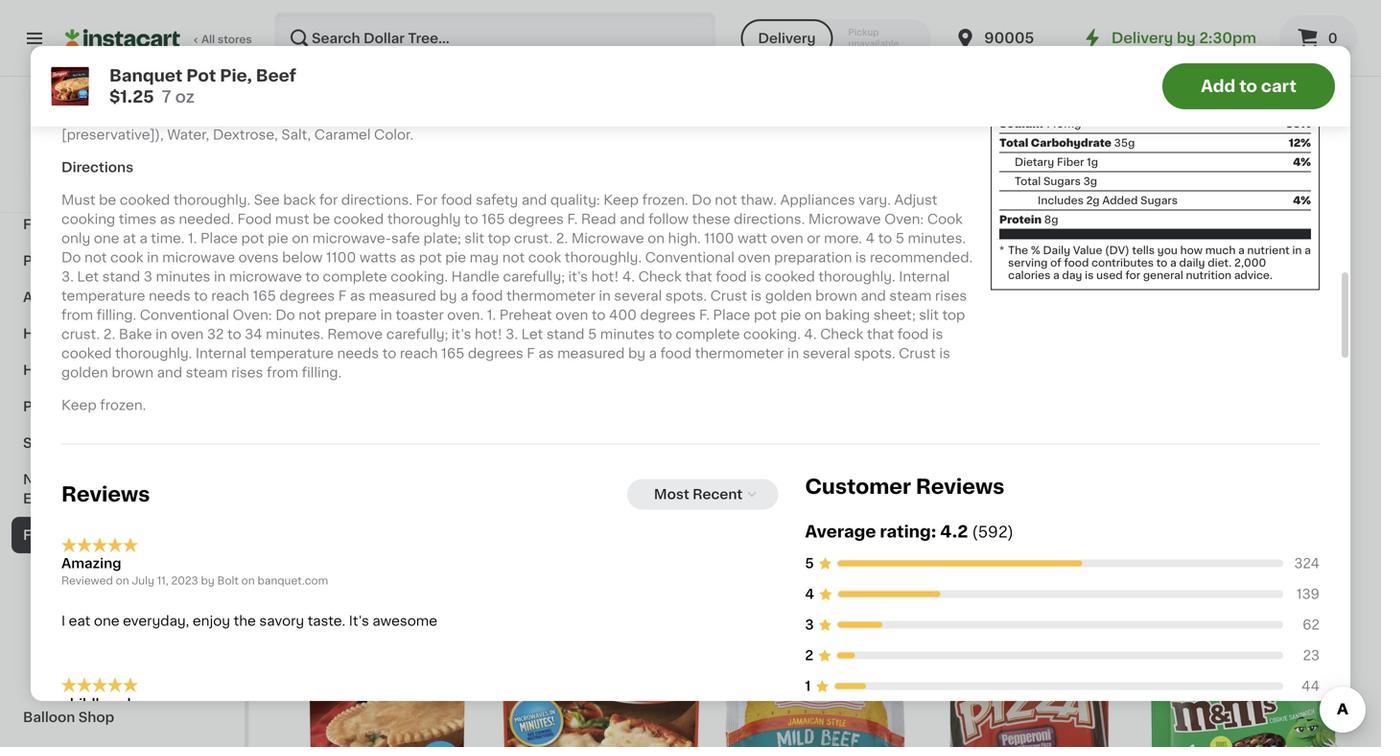 Task type: locate. For each thing, give the bounding box(es) containing it.
total sugars 3g
[[1015, 176, 1097, 187]]

jamaican inside golden krust jamaican style jerk chicken patty
[[808, 502, 873, 516]]

1 vertical spatial several
[[803, 347, 851, 360]]

check down baking
[[820, 327, 864, 341]]

auto
[[23, 291, 56, 304]]

items
[[409, 584, 448, 598], [1052, 586, 1090, 599]]

2 cheese from the left
[[1015, 202, 1067, 215]]

delivery by 2:30pm link
[[1081, 27, 1257, 50]]

4% for dietary fiber
[[1293, 157, 1311, 167]]

hardware
[[23, 181, 90, 195]]

cook
[[110, 251, 143, 264], [528, 251, 561, 264]]

style inside golden krust jamaican style chicken patty 5 oz
[[877, 183, 911, 196]]

glycol, down vegetable
[[693, 90, 740, 103]]

cooking.
[[391, 270, 448, 283], [743, 327, 801, 341]]

top right sheet;
[[942, 308, 965, 322]]

4% for includes 2g added sugars
[[1293, 195, 1311, 206]]

food up personal
[[23, 218, 58, 231]]

2 cheese, from the left
[[1220, 202, 1275, 215]]

product group
[[288, 268, 486, 607], [502, 268, 701, 590], [716, 268, 915, 553], [930, 268, 1129, 609], [1144, 268, 1343, 552], [716, 628, 915, 747], [930, 628, 1129, 747], [1144, 628, 1343, 747]]

see eligible items down john morrell smoked sausage 7 oz
[[968, 586, 1090, 599]]

el for potato,
[[930, 183, 942, 196]]

1.
[[188, 231, 197, 245], [487, 308, 496, 322]]

0 vertical spatial jamaican
[[808, 183, 873, 196]]

and up sheet;
[[861, 289, 886, 302]]

glycol, up accessories
[[139, 109, 186, 122]]

1 vertical spatial jamaican
[[808, 502, 873, 516]]

0 horizontal spatial 4
[[502, 221, 509, 231]]

$ for john morrell smoked sausage
[[934, 478, 941, 488]]

2 4% from the top
[[1293, 195, 1311, 206]]

it's
[[568, 270, 588, 283], [452, 327, 471, 341]]

& inside home improvement & hardware
[[164, 162, 176, 176]]

$1.25 element
[[930, 155, 1129, 180], [502, 475, 701, 499]]

on left july
[[116, 576, 129, 586]]

400
[[609, 308, 637, 322]]

$ 1 25 up jerk
[[720, 477, 751, 497]]

2. left the bake
[[103, 327, 115, 341]]

1 horizontal spatial rises
[[935, 289, 967, 302]]

2,000
[[1234, 258, 1266, 268]]

& inside the hot pockets sandwiches, ham & cheese 4 oz
[[537, 202, 548, 215]]

add
[[1201, 78, 1236, 94], [443, 284, 471, 298], [657, 284, 685, 298], [871, 284, 899, 298], [1085, 284, 1113, 298], [1299, 284, 1327, 298], [871, 644, 899, 658], [1085, 644, 1113, 658], [1299, 644, 1327, 658]]

carefully; up preheat
[[503, 270, 565, 283]]

0 vertical spatial reach
[[211, 289, 249, 302]]

1 horizontal spatial cheese,
[[1220, 202, 1275, 215]]

el for cheese,
[[288, 183, 300, 196]]

1 vertical spatial complete
[[676, 327, 740, 341]]

0 horizontal spatial 3
[[144, 270, 152, 283]]

& right bean
[[462, 183, 473, 196]]

cheese inside "el monterey breakfast wrap, egg, potato, cheese sauce & sausage 6.5 oz"
[[1015, 202, 1067, 215]]

1 vertical spatial potassium
[[61, 70, 132, 84]]

that down high. on the top
[[685, 270, 712, 283]]

how
[[1180, 245, 1203, 256]]

style for golden krust jamaican style chicken patty 5 oz
[[877, 183, 911, 196]]

golden inside golden krust jamaican style jerk chicken patty
[[716, 502, 765, 516]]

f down preheat
[[527, 347, 535, 360]]

165 down safety
[[482, 212, 505, 226]]

wheat
[[823, 32, 867, 45], [500, 109, 544, 122]]

minutes down the 400
[[600, 327, 655, 341]]

carrot,
[[61, 90, 108, 103]]

frozen. inside "must be cooked thoroughly. see back for directions. for food safety and quality: keep frozen. do not thaw. appliances vary. adjust cooking times as needed. food must be cooked thoroughly to 165 degrees f. read and follow these directions. microwave oven: cook only one at a time. 1. place pot pie on microwave-safe plate; slit top crust. 2. microwave on high. 1100 watt oven or more. 4 to 5 minutes. do not cook in microwave ovens below 1100 watts as pot pie may not cook thoroughly. conventional oven preparation is recommended. 3. let stand 3 minutes in microwave to complete cooking. handle carefully; it's hot! 4. check that food is cooked thoroughly. internal temperature needs to reach 165 degrees f as measured by a food thermometer in several spots. crust is golden brown and steam rises from filling. conventional oven: do not prepare in toaster oven. 1. preheat oven to 400 degrees f. place pot pie on baking sheet; slit top crust. 2. bake in oven 32 to 34 minutes. remove carefully; it's hot! 3. let stand 5 minutes to complete cooking. 4. check that food is cooked thoroughly. internal temperature needs to reach 165 degrees f as measured by a food thermometer in several spots. crust is golden brown and steam rises from filling."
[[642, 193, 688, 207]]

1 home from the top
[[23, 162, 65, 176]]

delivery button
[[741, 19, 833, 58]]

minutes. right the 34
[[266, 327, 324, 341]]

instacart logo image
[[65, 27, 180, 50]]

food left 8 at top left
[[237, 212, 272, 226]]

rises down recommended.
[[935, 289, 967, 302]]

1 vertical spatial home
[[23, 327, 65, 341]]

see down john morrell smoked sausage 7 oz
[[968, 586, 995, 599]]

krust inside golden krust jamaican style chicken patty 5 oz
[[769, 183, 804, 196]]

taste.
[[308, 615, 345, 628]]

1 4% from the top
[[1293, 157, 1311, 167]]

1 krust from the top
[[769, 183, 804, 196]]

0 horizontal spatial thermometer
[[506, 289, 595, 302]]

see eligible items button
[[288, 575, 486, 607], [930, 576, 1129, 609]]

2 style from the top
[[877, 502, 911, 516]]

golden inside golden krust jamaican style chicken patty 5 oz
[[716, 183, 765, 196]]

2 vertical spatial pot
[[754, 308, 777, 322]]

0 horizontal spatial f.
[[567, 212, 578, 226]]

sausage down 4.2
[[930, 541, 988, 554]]

internal down recommended.
[[899, 270, 950, 283]]

0 vertical spatial golden
[[765, 289, 812, 302]]

satisfaction
[[81, 185, 145, 195]]

1 25 from the left
[[738, 478, 751, 488]]

el inside "el monterey breakfast wrap, egg, potato, cheese sauce & sausage 6.5 oz"
[[930, 183, 942, 196]]

1 vertical spatial brown
[[112, 366, 154, 379]]

0 vertical spatial slit
[[464, 231, 484, 245]]

0 horizontal spatial wheat
[[500, 109, 544, 122]]

1 vertical spatial microwave
[[572, 231, 644, 245]]

dietary
[[1015, 157, 1054, 167]]

1 disodium from the left
[[230, 90, 295, 103]]

sodium inside the filling: water, beef, potatoes (potatoes, calcium chloride), carrots, modified corn starch, less than 2% of: peas, wheat flour, salt, caramel color, sugar, tomato paste, natural flavors, hydrolyzed soy protein, garlic juice, potassium phosphate, sodium phosphate, potassium chloride, autolyzed yeast extract, monosodium glutamate, extractives of paprika, vegetable juice concentrates (celery, carrot, onion and leek), disodium inosinate & disodium guanylate, xanthan gum, propylene glycol, mono and diglycerides (propylene glycol, propyl gallate, citric acid), lactic acid. crust: wheat flour, lard (deodorized lard, hydrogenated lard, bht [preservative]), water, dextrose, salt, caramel color.
[[822, 51, 873, 65]]

0 vertical spatial 7
[[162, 89, 171, 105]]

1 vertical spatial 12%
[[1289, 138, 1311, 148]]

1 phosphate, from the left
[[742, 51, 819, 65]]

& inside "el monterey breakfast wrap, egg, potato, cheese sauce & sausage 6.5 oz"
[[1115, 202, 1126, 215]]

jamaican inside golden krust jamaican style chicken patty 5 oz
[[808, 183, 873, 196]]

oz inside golden krust jamaican style chicken patty 5 oz
[[725, 221, 738, 231]]

1 and from the left
[[155, 90, 182, 103]]

items down smoked
[[1052, 586, 1090, 599]]

see inside "must be cooked thoroughly. see back for directions. for food safety and quality: keep frozen. do not thaw. appliances vary. adjust cooking times as needed. food must be cooked thoroughly to 165 degrees f. read and follow these directions. microwave oven: cook only one at a time. 1. place pot pie on microwave-safe plate; slit top crust. 2. microwave on high. 1100 watt oven or more. 4 to 5 minutes. do not cook in microwave ovens below 1100 watts as pot pie may not cook thoroughly. conventional oven preparation is recommended. 3. let stand 3 minutes in microwave to complete cooking. handle carefully; it's hot! 4. check that food is cooked thoroughly. internal temperature needs to reach 165 degrees f as measured by a food thermometer in several spots. crust is golden brown and steam rises from filling. conventional oven: do not prepare in toaster oven. 1. preheat oven to 400 degrees f. place pot pie on baking sheet; slit top crust. 2. bake in oven 32 to 34 minutes. remove carefully; it's hot! 3. let stand 5 minutes to complete cooking. 4. check that food is cooked thoroughly. internal temperature needs to reach 165 degrees f as measured by a food thermometer in several spots. crust is golden brown and steam rises from filling."
[[254, 193, 280, 207]]

0 horizontal spatial 7
[[162, 89, 171, 105]]

for inside "must be cooked thoroughly. see back for directions. for food safety and quality: keep frozen. do not thaw. appliances vary. adjust cooking times as needed. food must be cooked thoroughly to 165 degrees f. read and follow these directions. microwave oven: cook only one at a time. 1. place pot pie on microwave-safe plate; slit top crust. 2. microwave on high. 1100 watt oven or more. 4 to 5 minutes. do not cook in microwave ovens below 1100 watts as pot pie may not cook thoroughly. conventional oven preparation is recommended. 3. let stand 3 minutes in microwave to complete cooking. handle carefully; it's hot! 4. check that food is cooked thoroughly. internal temperature needs to reach 165 degrees f as measured by a food thermometer in several spots. crust is golden brown and steam rises from filling. conventional oven: do not prepare in toaster oven. 1. preheat oven to 400 degrees f. place pot pie on baking sheet; slit top crust. 2. bake in oven 32 to 34 minutes. remove carefully; it's hot! 3. let stand 5 minutes to complete cooking. 4. check that food is cooked thoroughly. internal temperature needs to reach 165 degrees f as measured by a food thermometer in several spots. crust is golden brown and steam rises from filling."
[[319, 193, 338, 207]]

0 horizontal spatial disodium
[[230, 90, 295, 103]]

1 vertical spatial chicken
[[562, 502, 618, 516]]

1 vertical spatial care
[[72, 364, 105, 377]]

reviews up foods
[[61, 484, 150, 504]]

golden up jerk
[[716, 502, 765, 516]]

sausage inside john morrell smoked sausage 7 oz
[[930, 541, 988, 554]]

12% up the "30%"
[[1289, 99, 1311, 110]]

4.
[[622, 270, 635, 283], [804, 327, 817, 341]]

0 horizontal spatial cooking.
[[391, 270, 448, 283]]

(dv)
[[1105, 245, 1130, 256]]

gallate,
[[236, 109, 288, 122]]

home improvement & hardware link
[[12, 151, 233, 206]]

brown up baking
[[815, 289, 857, 302]]

0 vertical spatial temperature
[[61, 289, 145, 302]]

and right safety
[[522, 193, 547, 207]]

refrigerated
[[35, 565, 119, 578]]

1 horizontal spatial needs
[[337, 347, 379, 360]]

1 horizontal spatial pot
[[419, 251, 442, 264]]

jamaican for patty
[[808, 183, 873, 196]]

$1.25 element for banquet chicken and broccoli deep dish pot pie, frozen meal
[[502, 475, 701, 499]]

139
[[1297, 587, 1320, 601]]

english
[[1278, 202, 1327, 215]]

1 vertical spatial banquet
[[502, 502, 559, 516]]

electronics
[[23, 89, 101, 103]]

1 horizontal spatial let
[[521, 327, 543, 341]]

do down only
[[61, 251, 81, 264]]

modified
[[513, 32, 573, 45]]

1 horizontal spatial cheese
[[1015, 202, 1067, 215]]

& up 'acid),'
[[363, 90, 374, 103]]

tomato
[[209, 51, 260, 65]]

1 cheese, from the left
[[288, 202, 343, 215]]

2 golden from the top
[[716, 502, 765, 516]]

1 12% from the top
[[1289, 99, 1311, 110]]

cheese, inside el monterey burrito, bean & cheese, xxlarge 8 oz
[[288, 202, 343, 215]]

pie, down tomato
[[220, 68, 252, 84]]

oz inside 1 jimmy dean sandwich, sausage & cheese, english muffin 3.6 oz
[[1164, 240, 1176, 250]]

crust down sheet;
[[899, 347, 936, 360]]

1 horizontal spatial golden
[[765, 289, 812, 302]]

1 cook from the left
[[110, 251, 143, 264]]

pot up leek), in the left of the page
[[186, 68, 216, 84]]

oz down chloride, at the left top of page
[[175, 89, 195, 105]]

nutrition
[[1186, 270, 1232, 281]]

caramel down filling:
[[61, 51, 118, 65]]

0 vertical spatial hot!
[[591, 270, 619, 283]]

monterey up potato,
[[946, 183, 1011, 196]]

oz up watt
[[725, 221, 738, 231]]

0 horizontal spatial filling.
[[97, 308, 136, 322]]

flour, down xanthan
[[547, 109, 584, 122]]

and up pets link
[[157, 366, 182, 379]]

1 horizontal spatial glycol,
[[693, 90, 740, 103]]

0 vertical spatial total
[[999, 138, 1029, 148]]

2 $ from the left
[[934, 478, 941, 488]]

el inside el monterey burrito, bean & cheese, xxlarge 8 oz
[[288, 183, 300, 196]]

most recent
[[654, 488, 743, 501]]

(propylene
[[61, 109, 135, 122]]

cheese inside the hot pockets sandwiches, ham & cheese 4 oz
[[551, 202, 603, 215]]

3
[[144, 270, 152, 283], [805, 618, 814, 631]]

place
[[200, 231, 238, 245], [713, 308, 750, 322]]

1 vertical spatial frozen.
[[100, 398, 146, 412]]

0 vertical spatial 4%
[[1293, 157, 1311, 167]]

pie left baking
[[780, 308, 801, 322]]

1 $ 1 25 from the left
[[720, 477, 751, 497]]

keep inside "must be cooked thoroughly. see back for directions. for food safety and quality: keep frozen. do not thaw. appliances vary. adjust cooking times as needed. food must be cooked thoroughly to 165 degrees f. read and follow these directions. microwave oven: cook only one at a time. 1. place pot pie on microwave-safe plate; slit top crust. 2. microwave on high. 1100 watt oven or more. 4 to 5 minutes. do not cook in microwave ovens below 1100 watts as pot pie may not cook thoroughly. conventional oven preparation is recommended. 3. let stand 3 minutes in microwave to complete cooking. handle carefully; it's hot! 4. check that food is cooked thoroughly. internal temperature needs to reach 165 degrees f as measured by a food thermometer in several spots. crust is golden brown and steam rises from filling. conventional oven: do not prepare in toaster oven. 1. preheat oven to 400 degrees f. place pot pie on baking sheet; slit top crust. 2. bake in oven 32 to 34 minutes. remove carefully; it's hot! 3. let stand 5 minutes to complete cooking. 4. check that food is cooked thoroughly. internal temperature needs to reach 165 degrees f as measured by a food thermometer in several spots. crust is golden brown and steam rises from filling."
[[604, 193, 639, 207]]

thoroughly
[[387, 212, 461, 226]]

1 horizontal spatial do
[[275, 308, 295, 322]]

internal
[[899, 270, 950, 283], [196, 347, 247, 360]]

golden krust jamaican style chicken patty 5 oz
[[716, 183, 911, 231]]

crust down watt
[[710, 289, 747, 302]]

delivery inside button
[[758, 32, 816, 45]]

0 vertical spatial salt,
[[910, 32, 940, 45]]

pot inside banquet chicken and broccoli deep dish pot pie, frozen meal
[[635, 522, 658, 535]]

amazing
[[61, 557, 121, 570]]

sausage inside 1 jimmy dean sandwich, sausage & cheese, english muffin 3.6 oz
[[1144, 202, 1202, 215]]

1 horizontal spatial monterey
[[946, 183, 1011, 196]]

banquet inside banquet chicken and broccoli deep dish pot pie, frozen meal
[[502, 502, 559, 516]]

lard, down diglycerides
[[844, 109, 877, 122]]

and up the dish
[[621, 502, 646, 516]]

1 vertical spatial for
[[1126, 270, 1141, 281]]

1 horizontal spatial 4.
[[804, 327, 817, 341]]

1 vertical spatial thermometer
[[695, 347, 784, 360]]

krust
[[769, 183, 804, 196], [769, 502, 804, 516]]

follow
[[649, 212, 689, 226]]

pie, down most
[[661, 522, 686, 535]]

1 horizontal spatial water,
[[167, 128, 209, 141]]

oz inside john morrell smoked sausage 7 oz
[[939, 559, 951, 570]]

7 inside banquet pot pie, beef $1.25 7 oz
[[162, 89, 171, 105]]

personal
[[23, 254, 84, 268]]

2 el from the left
[[930, 183, 942, 196]]

2 monterey from the left
[[946, 183, 1011, 196]]

0 horizontal spatial minutes.
[[266, 327, 324, 341]]

monterey for potato,
[[946, 183, 1011, 196]]

1 vertical spatial hot!
[[475, 327, 502, 341]]

0 vertical spatial minutes
[[156, 270, 210, 283]]

f
[[338, 289, 347, 302], [527, 347, 535, 360]]

2 12% from the top
[[1289, 138, 1311, 148]]

dextrose,
[[213, 128, 278, 141]]

4 inside the hot pockets sandwiches, ham & cheese 4 oz
[[502, 221, 509, 231]]

1 vertical spatial filling.
[[302, 366, 342, 379]]

check down high. on the top
[[638, 270, 682, 283]]

most recent button
[[627, 479, 778, 510]]

sandwiches,
[[588, 183, 673, 196]]

1 horizontal spatial for
[[1126, 270, 1141, 281]]

new year's eve party essentials link
[[12, 461, 233, 517]]

rises down the 34
[[231, 366, 263, 379]]

inosinate
[[298, 90, 360, 103]]

$1.25 element for el monterey breakfast wrap, egg, potato, cheese sauce & sausage
[[930, 155, 1129, 180]]

water,
[[108, 32, 150, 45], [167, 128, 209, 141]]

reach up 32
[[211, 289, 249, 302]]

patty up or
[[774, 202, 811, 215]]

care down the home & garden
[[72, 364, 105, 377]]

1 vertical spatial style
[[877, 502, 911, 516]]

and
[[522, 193, 547, 207], [620, 212, 645, 226], [861, 289, 886, 302], [157, 366, 182, 379], [621, 502, 646, 516]]

1 horizontal spatial see eligible items
[[968, 586, 1090, 599]]

home inside home improvement & hardware
[[23, 162, 65, 176]]

temperature down the 34
[[250, 347, 334, 360]]

0 horizontal spatial banquet
[[109, 68, 183, 84]]

0 horizontal spatial complete
[[323, 270, 387, 283]]

krust for chicken
[[769, 502, 804, 516]]

not right may
[[502, 251, 525, 264]]

& down pockets
[[537, 202, 548, 215]]

1 vertical spatial crust
[[899, 347, 936, 360]]

4 inside "must be cooked thoroughly. see back for directions. for food safety and quality: keep frozen. do not thaw. appliances vary. adjust cooking times as needed. food must be cooked thoroughly to 165 degrees f. read and follow these directions. microwave oven: cook only one at a time. 1. place pot pie on microwave-safe plate; slit top crust. 2. microwave on high. 1100 watt oven or more. 4 to 5 minutes. do not cook in microwave ovens below 1100 watts as pot pie may not cook thoroughly. conventional oven preparation is recommended. 3. let stand 3 minutes in microwave to complete cooking. handle carefully; it's hot! 4. check that food is cooked thoroughly. internal temperature needs to reach 165 degrees f as measured by a food thermometer in several spots. crust is golden brown and steam rises from filling. conventional oven: do not prepare in toaster oven. 1. preheat oven to 400 degrees f. place pot pie on baking sheet; slit top crust. 2. bake in oven 32 to 34 minutes. remove carefully; it's hot! 3. let stand 5 minutes to complete cooking. 4. check that food is cooked thoroughly. internal temperature needs to reach 165 degrees f as measured by a food thermometer in several spots. crust is golden brown and steam rises from filling."
[[866, 231, 875, 245]]

patty down customer
[[807, 522, 843, 535]]

protein
[[999, 214, 1042, 225]]

water, down propyl
[[167, 128, 209, 141]]

guarantee
[[148, 185, 203, 195]]

1100 down these
[[704, 231, 734, 245]]

0 horizontal spatial see eligible items
[[326, 584, 448, 598]]

home & garden link
[[12, 316, 233, 352]]

1 vertical spatial water,
[[167, 128, 209, 141]]

dish
[[601, 522, 631, 535]]

2g
[[1086, 195, 1100, 206]]

eve
[[102, 473, 127, 486]]

minutes. down cook
[[908, 231, 966, 245]]

1 style from the top
[[877, 183, 911, 196]]

0 horizontal spatial items
[[409, 584, 448, 598]]

& inside 1 jimmy dean sandwich, sausage & cheese, english muffin 3.6 oz
[[1205, 202, 1216, 215]]

for down contributes
[[1126, 270, 1141, 281]]

new
[[23, 473, 54, 486]]

0 horizontal spatial 165
[[253, 289, 276, 302]]

several
[[614, 289, 662, 302], [803, 347, 851, 360]]

cheese down pockets
[[551, 202, 603, 215]]

of
[[1050, 258, 1062, 268]]

1 one from the top
[[94, 231, 119, 245]]

bht
[[880, 109, 904, 122]]

monterey inside "el monterey breakfast wrap, egg, potato, cheese sauce & sausage 6.5 oz"
[[946, 183, 1011, 196]]

eligible up it's
[[356, 584, 406, 598]]

stand down at
[[102, 270, 140, 283]]

oz inside the hot pockets sandwiches, ham & cheese 4 oz
[[512, 221, 524, 231]]

& up guarantee
[[164, 162, 176, 176]]

1 horizontal spatial cooking.
[[743, 327, 801, 341]]

monterey inside el monterey burrito, bean & cheese, xxlarge 8 oz
[[303, 183, 369, 196]]

1 $ from the left
[[720, 478, 727, 488]]

0 horizontal spatial cook
[[110, 251, 143, 264]]

let down preheat
[[521, 327, 543, 341]]

golden down preparation
[[765, 289, 812, 302]]

several down baking
[[803, 347, 851, 360]]

it's down oven.
[[452, 327, 471, 341]]

for right back at the top
[[319, 193, 338, 207]]

1 horizontal spatial carefully;
[[503, 270, 565, 283]]

caramel down 'acid),'
[[314, 128, 371, 141]]

2 jamaican from the top
[[808, 502, 873, 516]]

delivery
[[1112, 31, 1173, 45], [758, 32, 816, 45]]

advice.
[[1234, 270, 1273, 281]]

$ for golden krust jamaican style jerk chicken patty
[[720, 478, 727, 488]]

1 horizontal spatial disodium
[[378, 90, 442, 103]]

3. down personal care
[[61, 270, 74, 283]]

pie down 8 at top left
[[268, 231, 289, 245]]

microwave up more.
[[808, 212, 881, 226]]

carrots,
[[456, 32, 510, 45]]

pot inside banquet pot pie, beef $1.25 7 oz
[[186, 68, 216, 84]]

oz right 3.6
[[1164, 240, 1176, 250]]

carefully; down toaster
[[386, 327, 448, 341]]

safety
[[476, 193, 518, 207]]

1 vertical spatial f
[[527, 347, 535, 360]]

2 25 from the left
[[952, 478, 965, 488]]

hot!
[[591, 270, 619, 283], [475, 327, 502, 341]]

1 vertical spatial cooking.
[[743, 327, 801, 341]]

1 horizontal spatial 1.
[[487, 308, 496, 322]]

potassium down than
[[668, 51, 739, 65]]

banquet
[[109, 68, 183, 84], [502, 502, 559, 516]]

el up egg,
[[930, 183, 942, 196]]

1 vertical spatial 3.
[[506, 327, 518, 341]]

2 vertical spatial sausage
[[930, 541, 988, 554]]

balloon
[[23, 711, 75, 724]]

2 krust from the top
[[769, 502, 804, 516]]

0 vertical spatial carefully;
[[503, 270, 565, 283]]

potassium up carrot,
[[61, 70, 132, 84]]

complete
[[323, 270, 387, 283], [676, 327, 740, 341]]

total down dietary
[[1015, 176, 1041, 187]]

sodium up concentrates
[[822, 51, 873, 65]]

1
[[1155, 157, 1164, 177], [727, 477, 736, 497], [941, 477, 950, 497], [805, 679, 811, 693]]

concentrates
[[804, 70, 896, 84]]

pot up ovens
[[241, 231, 264, 245]]

f up prepare
[[338, 289, 347, 302]]

dollar tree logo image
[[104, 100, 141, 136]]

1 horizontal spatial $
[[934, 478, 941, 488]]

thermometer
[[506, 289, 595, 302], [695, 347, 784, 360]]

banquet chicken and broccoli deep dish pot pie, frozen meal
[[502, 502, 686, 554]]

one inside "must be cooked thoroughly. see back for directions. for food safety and quality: keep frozen. do not thaw. appliances vary. adjust cooking times as needed. food must be cooked thoroughly to 165 degrees f. read and follow these directions. microwave oven: cook only one at a time. 1. place pot pie on microwave-safe plate; slit top crust. 2. microwave on high. 1100 watt oven or more. 4 to 5 minutes. do not cook in microwave ovens below 1100 watts as pot pie may not cook thoroughly. conventional oven preparation is recommended. 3. let stand 3 minutes in microwave to complete cooking. handle carefully; it's hot! 4. check that food is cooked thoroughly. internal temperature needs to reach 165 degrees f as measured by a food thermometer in several spots. crust is golden brown and steam rises from filling. conventional oven: do not prepare in toaster oven. 1. preheat oven to 400 degrees f. place pot pie on baking sheet; slit top crust. 2. bake in oven 32 to 34 minutes. remove carefully; it's hot! 3. let stand 5 minutes to complete cooking. 4. check that food is cooked thoroughly. internal temperature needs to reach 165 degrees f as measured by a food thermometer in several spots. crust is golden brown and steam rises from filling."
[[94, 231, 119, 245]]

30%
[[1286, 118, 1311, 129]]

crust. up health care
[[61, 327, 100, 341]]

1 golden from the top
[[716, 183, 765, 196]]

krust inside golden krust jamaican style jerk chicken patty
[[769, 502, 804, 516]]

1 jamaican from the top
[[808, 183, 873, 196]]

preheat
[[499, 308, 552, 322]]

steam down 32
[[186, 366, 228, 379]]

1 cheese from the left
[[551, 202, 603, 215]]

1 vertical spatial 4%
[[1293, 195, 1311, 206]]

1 el from the left
[[288, 183, 300, 196]]

banquet inside banquet pot pie, beef $1.25 7 oz
[[109, 68, 183, 84]]

pie down plate;
[[445, 251, 466, 264]]

1 vertical spatial minutes
[[600, 327, 655, 341]]

cook down ham
[[528, 251, 561, 264]]

1 horizontal spatial 3.
[[506, 327, 518, 341]]

1 horizontal spatial it's
[[568, 270, 588, 283]]

acid.
[[418, 109, 452, 122]]

90005
[[984, 31, 1034, 45]]

oven:
[[884, 212, 924, 226], [233, 308, 272, 322]]

1 vertical spatial temperature
[[250, 347, 334, 360]]

do down the below
[[275, 308, 295, 322]]

delivery for delivery by 2:30pm
[[1112, 31, 1173, 45]]

style inside golden krust jamaican style jerk chicken patty
[[877, 502, 911, 516]]

microwave-
[[312, 231, 391, 245]]

el up "must"
[[288, 183, 300, 196]]

as down safe
[[400, 251, 416, 264]]

all
[[201, 34, 215, 45]]

1 horizontal spatial top
[[942, 308, 965, 322]]

1100
[[704, 231, 734, 245], [326, 251, 356, 264]]

monterey
[[303, 183, 369, 196], [946, 183, 1011, 196]]

0 horizontal spatial sodium
[[822, 51, 873, 65]]

total for total sugars 3g
[[1015, 176, 1041, 187]]

delivery for delivery
[[758, 32, 816, 45]]

None search field
[[274, 12, 716, 65]]

1 vertical spatial salt,
[[281, 128, 311, 141]]

0 horizontal spatial $ 1 25
[[720, 477, 751, 497]]

care for personal care
[[87, 254, 120, 268]]

monterey up xxlarge
[[303, 183, 369, 196]]

measured down the 400
[[557, 347, 625, 360]]

0 horizontal spatial crust.
[[61, 327, 100, 341]]

2 one from the top
[[94, 615, 119, 628]]

2 $ 1 25 from the left
[[934, 477, 965, 497]]

7 down chloride, at the left top of page
[[162, 89, 171, 105]]

pot down preparation
[[754, 308, 777, 322]]

style
[[877, 183, 911, 196], [877, 502, 911, 516]]

thaw.
[[741, 193, 777, 207]]

2 lard, from the left
[[844, 109, 877, 122]]

as
[[160, 212, 175, 226], [400, 251, 416, 264], [350, 289, 365, 302], [538, 347, 554, 360]]

toaster
[[396, 308, 444, 322]]

filling. up garden
[[97, 308, 136, 322]]

frozen down essentials
[[23, 528, 70, 542]]

1 horizontal spatial pot
[[635, 522, 658, 535]]

golden for chicken
[[716, 183, 765, 196]]

1 vertical spatial microwave
[[229, 270, 302, 283]]

sheet;
[[874, 308, 916, 322]]

0 vertical spatial several
[[614, 289, 662, 302]]

1 monterey from the left
[[303, 183, 369, 196]]

phosphate,
[[742, 51, 819, 65], [877, 51, 953, 65]]

food & drink
[[23, 218, 113, 231]]

1 inside 1 jimmy dean sandwich, sausage & cheese, english muffin 3.6 oz
[[1155, 157, 1164, 177]]

[preservative]),
[[61, 128, 164, 141]]

care down only
[[87, 254, 120, 268]]

$ 1 25
[[720, 477, 751, 497], [934, 477, 965, 497]]

1 horizontal spatial complete
[[676, 327, 740, 341]]

see eligible items
[[326, 584, 448, 598], [968, 586, 1090, 599]]

2 home from the top
[[23, 327, 65, 341]]

everyday store prices 100% satisfaction guarantee
[[49, 165, 203, 195]]

1 horizontal spatial salt,
[[910, 32, 940, 45]]



Task type: vqa. For each thing, say whether or not it's contained in the screenshot.


Task type: describe. For each thing, give the bounding box(es) containing it.
not left prepare
[[299, 308, 321, 322]]

2 and from the left
[[785, 90, 812, 103]]

0 horizontal spatial pie
[[268, 231, 289, 245]]

guanylate,
[[445, 90, 518, 103]]

0 horizontal spatial reach
[[211, 289, 249, 302]]

on right bolt
[[241, 576, 255, 586]]

refrigerated link
[[12, 553, 233, 590]]

includes 2g added sugars
[[1038, 195, 1178, 206]]

2%
[[735, 32, 756, 45]]

0 horizontal spatial from
[[61, 308, 93, 322]]

extract,
[[311, 70, 363, 84]]

34
[[245, 327, 262, 341]]

1 horizontal spatial 4
[[805, 587, 814, 601]]

oz inside banquet pot pie, beef $1.25 7 oz
[[175, 89, 195, 105]]

0 horizontal spatial carefully;
[[386, 327, 448, 341]]

& left garden
[[68, 327, 79, 341]]

1 horizontal spatial temperature
[[250, 347, 334, 360]]

0 horizontal spatial it's
[[452, 327, 471, 341]]

1 vertical spatial 2.
[[103, 327, 115, 341]]

to inside the * the % daily value (dv) tells you how much a nutrient in a serving of food contributes to a daily diet. 2,000 calories a day is used for general nutrition advice.
[[1157, 258, 1168, 268]]

1 horizontal spatial items
[[1052, 586, 1090, 599]]

0 horizontal spatial temperature
[[61, 289, 145, 302]]

ice
[[35, 601, 55, 615]]

100% satisfaction guarantee button
[[30, 178, 215, 198]]

1 vertical spatial 4.
[[804, 327, 817, 341]]

propylene
[[620, 90, 689, 103]]

thoroughly. down the bake
[[115, 347, 192, 360]]

0 vertical spatial do
[[692, 193, 711, 207]]

thoroughly. up baking
[[819, 270, 896, 283]]

health care
[[23, 364, 105, 377]]

1 horizontal spatial that
[[867, 327, 894, 341]]

0 vertical spatial directions.
[[341, 193, 412, 207]]

may
[[470, 251, 499, 264]]

0 vertical spatial it's
[[568, 270, 588, 283]]

0
[[1328, 32, 1338, 45]]

on down follow
[[648, 231, 665, 245]]

2 cook from the left
[[528, 251, 561, 264]]

2 vertical spatial do
[[275, 308, 295, 322]]

7 inside john morrell smoked sausage 7 oz
[[930, 559, 936, 570]]

care for health care
[[72, 364, 105, 377]]

1 horizontal spatial see
[[326, 584, 352, 598]]

0 horizontal spatial eligible
[[356, 584, 406, 598]]

pie, inside banquet pot pie, beef $1.25 7 oz
[[220, 68, 252, 84]]

amazing reviewed on july 11, 2023 by bolt on banquet.com
[[61, 557, 328, 586]]

and down sandwiches,
[[620, 212, 645, 226]]

0 horizontal spatial frozen
[[23, 528, 70, 542]]

0 horizontal spatial steam
[[186, 366, 228, 379]]

chicken inside banquet chicken and broccoli deep dish pot pie, frozen meal
[[562, 502, 618, 516]]

& inside the filling: water, beef, potatoes (potatoes, calcium chloride), carrots, modified corn starch, less than 2% of: peas, wheat flour, salt, caramel color, sugar, tomato paste, natural flavors, hydrolyzed soy protein, garlic juice, potassium phosphate, sodium phosphate, potassium chloride, autolyzed yeast extract, monosodium glutamate, extractives of paprika, vegetable juice concentrates (celery, carrot, onion and leek), disodium inosinate & disodium guanylate, xanthan gum, propylene glycol, mono and diglycerides (propylene glycol, propyl gallate, citric acid), lactic acid. crust: wheat flour, lard (deodorized lard, hydrogenated lard, bht [preservative]), water, dextrose, salt, caramel color.
[[363, 90, 374, 103]]

1 vertical spatial crust.
[[61, 327, 100, 341]]

1 vertical spatial 1.
[[487, 308, 496, 322]]

crust:
[[456, 109, 497, 122]]

contributes
[[1092, 258, 1154, 268]]

0 horizontal spatial crust
[[710, 289, 747, 302]]

0 vertical spatial microwave
[[162, 251, 235, 264]]

banquet for deep
[[502, 502, 559, 516]]

tree
[[129, 143, 160, 156]]

324
[[1294, 557, 1320, 570]]

read
[[581, 212, 616, 226]]

2 horizontal spatial pie
[[780, 308, 801, 322]]

flavors,
[[360, 51, 412, 65]]

everyday store prices link
[[57, 163, 187, 178]]

is inside the * the % daily value (dv) tells you how much a nutrient in a serving of food contributes to a daily diet. 2,000 calories a day is used for general nutrition advice.
[[1085, 270, 1094, 281]]

used
[[1096, 270, 1123, 281]]

the
[[234, 615, 256, 628]]

smoked
[[1018, 522, 1073, 535]]

1 lard, from the left
[[706, 109, 739, 122]]

* the % daily value (dv) tells you how much a nutrient in a serving of food contributes to a daily diet. 2,000 calories a day is used for general nutrition advice.
[[999, 245, 1311, 281]]

1 vertical spatial place
[[713, 308, 750, 322]]

0 horizontal spatial hot!
[[475, 327, 502, 341]]

0 vertical spatial cooking.
[[391, 270, 448, 283]]

of:
[[759, 32, 780, 45]]

12% for * the % daily value (dv) tells you how much a nutrient in a serving of food contributes to a daily diet. 2,000 calories a day is used for general nutrition advice.
[[1289, 99, 1311, 110]]

0 horizontal spatial check
[[638, 270, 682, 283]]

1 vertical spatial oven:
[[233, 308, 272, 322]]

0 horizontal spatial needs
[[149, 289, 190, 302]]

thoroughly. down read
[[565, 251, 642, 264]]

chicken inside golden krust jamaican style jerk chicken patty
[[749, 522, 804, 535]]

by left 2:30pm
[[1177, 31, 1196, 45]]

garlic
[[581, 51, 621, 65]]

natural
[[308, 51, 357, 65]]

$ 1 25 for golden krust jamaican style jerk chicken patty
[[720, 477, 751, 497]]

6.5
[[930, 240, 947, 250]]

1 horizontal spatial crust.
[[514, 231, 553, 245]]

0 vertical spatial 3.
[[61, 270, 74, 283]]

& down (propylene
[[80, 126, 91, 139]]

food inside the * the % daily value (dv) tells you how much a nutrient in a serving of food contributes to a daily diet. 2,000 calories a day is used for general nutrition advice.
[[1064, 258, 1089, 268]]

degrees down pockets
[[508, 212, 564, 226]]

as up prepare
[[350, 289, 365, 302]]

i eat one everyday, enjoy the savory taste. it's awesome
[[61, 615, 437, 628]]

improvement
[[68, 162, 161, 176]]

4.2
[[940, 524, 968, 540]]

12% for total sugars 3g
[[1289, 138, 1311, 148]]

by inside amazing reviewed on july 11, 2023 by bolt on banquet.com
[[201, 576, 215, 586]]

reviewed
[[61, 576, 113, 586]]

25 for golden krust jamaican style jerk chicken patty
[[738, 478, 751, 488]]

2:30pm
[[1199, 31, 1257, 45]]

0 vertical spatial microwave
[[808, 212, 881, 226]]

patty inside golden krust jamaican style jerk chicken patty
[[807, 522, 843, 535]]

on down 8 at top left
[[292, 231, 309, 245]]

25 for john morrell smoked sausage
[[952, 478, 965, 488]]

sauce
[[1070, 202, 1112, 215]]

1 horizontal spatial hot!
[[591, 270, 619, 283]]

krust for patty
[[769, 183, 804, 196]]

degrees right the 400
[[640, 308, 696, 322]]

1 horizontal spatial brown
[[815, 289, 857, 302]]

morrell
[[967, 522, 1014, 535]]

0 vertical spatial conventional
[[645, 251, 735, 264]]

1 horizontal spatial see eligible items button
[[930, 576, 1129, 609]]

1 vertical spatial measured
[[557, 347, 625, 360]]

garden
[[82, 327, 134, 341]]

hydrogenated
[[742, 109, 840, 122]]

0 horizontal spatial rises
[[231, 366, 263, 379]]

1 horizontal spatial wheat
[[823, 32, 867, 45]]

0 vertical spatial pot
[[241, 231, 264, 245]]

ice cream link
[[12, 590, 233, 626]]

cooked down preparation
[[765, 270, 815, 283]]

1 horizontal spatial spots.
[[854, 347, 895, 360]]

not up these
[[715, 193, 737, 207]]

not down only
[[84, 251, 107, 264]]

1 up jerk
[[727, 477, 736, 497]]

frozen inside banquet chicken and broccoli deep dish pot pie, frozen meal
[[502, 541, 547, 554]]

monosodium
[[367, 70, 455, 84]]

banquet for $1.25
[[109, 68, 183, 84]]

0 horizontal spatial place
[[200, 231, 238, 245]]

degrees down preheat
[[468, 347, 523, 360]]

deep
[[561, 522, 598, 535]]

thoroughly. up needed.
[[173, 193, 250, 207]]

bake
[[119, 327, 152, 341]]

monterey for cheese,
[[303, 183, 369, 196]]

peas,
[[783, 32, 820, 45]]

2 horizontal spatial 165
[[482, 212, 505, 226]]

service type group
[[741, 19, 931, 58]]

0 horizontal spatial be
[[99, 193, 116, 207]]

0 horizontal spatial that
[[685, 270, 712, 283]]

auto link
[[12, 279, 233, 316]]

& up only
[[61, 218, 73, 231]]

2 phosphate, from the left
[[877, 51, 953, 65]]

add inside button
[[1201, 78, 1236, 94]]

by down the 400
[[628, 347, 646, 360]]

0 vertical spatial caramel
[[61, 51, 118, 65]]

keep frozen.
[[61, 398, 146, 412]]

0 vertical spatial 2.
[[556, 231, 568, 245]]

0 horizontal spatial top
[[488, 231, 511, 245]]

0 horizontal spatial potassium
[[61, 70, 132, 84]]

1 horizontal spatial slit
[[919, 308, 939, 322]]

oven right preheat
[[555, 308, 588, 322]]

0 horizontal spatial glycol,
[[139, 109, 186, 122]]

starch,
[[613, 32, 660, 45]]

cooked up times
[[120, 193, 170, 207]]

must be cooked thoroughly. see back for directions. for food safety and quality: keep frozen. do not thaw. appliances vary. adjust cooking times as needed. food must be cooked thoroughly to 165 degrees f. read and follow these directions. microwave oven: cook only one at a time. 1. place pot pie on microwave-safe plate; slit top crust. 2. microwave on high. 1100 watt oven or more. 4 to 5 minutes. do not cook in microwave ovens below 1100 watts as pot pie may not cook thoroughly. conventional oven preparation is recommended. 3. let stand 3 minutes in microwave to complete cooking. handle carefully; it's hot! 4. check that food is cooked thoroughly. internal temperature needs to reach 165 degrees f as measured by a food thermometer in several spots. crust is golden brown and steam rises from filling. conventional oven: do not prepare in toaster oven. 1. preheat oven to 400 degrees f. place pot pie on baking sheet; slit top crust. 2. bake in oven 32 to 34 minutes. remove carefully; it's hot! 3. let stand 5 minutes to complete cooking. 4. check that food is cooked thoroughly. internal temperature needs to reach 165 degrees f as measured by a food thermometer in several spots. crust is golden brown and steam rises from filling.
[[61, 193, 973, 379]]

1 down 2
[[805, 679, 811, 693]]

2 vertical spatial 165
[[441, 347, 465, 360]]

oven left 32
[[171, 327, 204, 341]]

ham
[[502, 202, 534, 215]]

degrees down the below
[[279, 289, 335, 302]]

el monterey breakfast wrap, egg, potato, cheese sauce & sausage 6.5 oz
[[930, 183, 1126, 250]]

fat
[[1047, 42, 1064, 52]]

oven.
[[447, 308, 484, 322]]

home & garden
[[23, 327, 134, 341]]

savory
[[259, 615, 304, 628]]

july
[[132, 576, 154, 586]]

all stores link
[[65, 12, 253, 65]]

1 vertical spatial internal
[[196, 347, 247, 360]]

0 vertical spatial thermometer
[[506, 289, 595, 302]]

1 vertical spatial 165
[[253, 289, 276, 302]]

3g
[[1083, 176, 1097, 187]]

2
[[805, 649, 814, 662]]

preparation
[[774, 251, 852, 264]]

0 vertical spatial 4.
[[622, 270, 635, 283]]

i
[[61, 615, 65, 628]]

cart
[[1261, 78, 1297, 94]]

$ 1 25 for john morrell smoked sausage
[[934, 477, 965, 497]]

0 vertical spatial 1.
[[188, 231, 197, 245]]

in inside the * the % daily value (dv) tells you how much a nutrient in a serving of food contributes to a daily diet. 2,000 calories a day is used for general nutrition advice.
[[1292, 245, 1302, 256]]

1 vertical spatial pot
[[419, 251, 442, 264]]

color.
[[374, 128, 414, 141]]

for inside the * the % daily value (dv) tells you how much a nutrient in a serving of food contributes to a daily diet. 2,000 calories a day is used for general nutrition advice.
[[1126, 270, 1141, 281]]

oz inside el monterey burrito, bean & cheese, xxlarge 8 oz
[[298, 221, 310, 231]]

2 horizontal spatial see
[[968, 586, 995, 599]]

0 vertical spatial let
[[77, 270, 99, 283]]

or
[[807, 231, 821, 245]]

3 inside "must be cooked thoroughly. see back for directions. for food safety and quality: keep frozen. do not thaw. appliances vary. adjust cooking times as needed. food must be cooked thoroughly to 165 degrees f. read and follow these directions. microwave oven: cook only one at a time. 1. place pot pie on microwave-safe plate; slit top crust. 2. microwave on high. 1100 watt oven or more. 4 to 5 minutes. do not cook in microwave ovens below 1100 watts as pot pie may not cook thoroughly. conventional oven preparation is recommended. 3. let stand 3 minutes in microwave to complete cooking. handle carefully; it's hot! 4. check that food is cooked thoroughly. internal temperature needs to reach 165 degrees f as measured by a food thermometer in several spots. crust is golden brown and steam rises from filling. conventional oven: do not prepare in toaster oven. 1. preheat oven to 400 degrees f. place pot pie on baking sheet; slit top crust. 2. bake in oven 32 to 34 minutes. remove carefully; it's hot! 3. let stand 5 minutes to complete cooking. 4. check that food is cooked thoroughly. internal temperature needs to reach 165 degrees f as measured by a food thermometer in several spots. crust is golden brown and steam rises from filling."
[[144, 270, 152, 283]]

0 vertical spatial potassium
[[668, 51, 739, 65]]

times
[[119, 212, 156, 226]]

pie, inside banquet chicken and broccoli deep dish pot pie, frozen meal
[[661, 522, 686, 535]]

health care link
[[12, 352, 233, 388]]

cooking
[[61, 212, 115, 226]]

oven down watt
[[738, 251, 771, 264]]

adjust
[[894, 193, 937, 207]]

1 vertical spatial f.
[[699, 308, 710, 322]]

cooked down the home & garden
[[61, 347, 112, 360]]

cooked up microwave-
[[334, 212, 384, 226]]

0 vertical spatial flour,
[[870, 32, 907, 45]]

2 disodium from the left
[[378, 90, 442, 103]]

& inside el monterey burrito, bean & cheese, xxlarge 8 oz
[[462, 183, 473, 196]]

breakfast
[[1014, 183, 1079, 196]]

(potatoes,
[[256, 32, 325, 45]]

1 horizontal spatial steam
[[890, 289, 932, 302]]

1 horizontal spatial internal
[[899, 270, 950, 283]]

el monterey burrito, bean & cheese, xxlarge 8 oz
[[288, 183, 473, 231]]

0 horizontal spatial keep
[[61, 398, 97, 412]]

eat
[[69, 615, 90, 628]]

gum,
[[581, 90, 617, 103]]

below
[[282, 251, 323, 264]]

1 vertical spatial from
[[267, 366, 298, 379]]

0 horizontal spatial frozen.
[[100, 398, 146, 412]]

sausage inside "el monterey breakfast wrap, egg, potato, cheese sauce & sausage 6.5 oz"
[[930, 221, 988, 235]]

100%
[[49, 185, 78, 195]]

1 horizontal spatial pie
[[445, 251, 466, 264]]

style for golden krust jamaican style jerk chicken patty
[[877, 502, 911, 516]]

1 horizontal spatial check
[[820, 327, 864, 341]]

bean
[[424, 183, 459, 196]]

1 horizontal spatial crust
[[899, 347, 936, 360]]

0 horizontal spatial conventional
[[140, 308, 229, 322]]

sugar,
[[164, 51, 206, 65]]

total for total carbohydrate 35g
[[999, 138, 1029, 148]]

baking
[[825, 308, 870, 322]]

beef,
[[154, 32, 188, 45]]

1 vertical spatial reach
[[400, 347, 438, 360]]

burrito,
[[372, 183, 421, 196]]

by up oven.
[[440, 289, 457, 302]]

john morrell smoked sausage 7 oz
[[930, 522, 1073, 570]]

color,
[[121, 51, 161, 65]]

0 horizontal spatial f
[[338, 289, 347, 302]]

0 horizontal spatial water,
[[108, 32, 150, 45]]

2 horizontal spatial pot
[[754, 308, 777, 322]]

to inside button
[[1239, 78, 1257, 94]]

oz inside "el monterey breakfast wrap, egg, potato, cheese sauce & sausage 6.5 oz"
[[950, 240, 962, 250]]

watts
[[360, 251, 397, 264]]

home for home improvement & hardware
[[23, 162, 65, 176]]

home for home & garden
[[23, 327, 65, 341]]

trans
[[1015, 42, 1044, 52]]

0 horizontal spatial see eligible items button
[[288, 575, 486, 607]]

5 inside golden krust jamaican style chicken patty 5 oz
[[716, 221, 723, 231]]

time.
[[151, 231, 185, 245]]

1 vertical spatial let
[[521, 327, 543, 341]]

oven left or
[[771, 231, 803, 245]]

on left baking
[[805, 308, 822, 322]]

needed.
[[179, 212, 234, 226]]

cheese, inside 1 jimmy dean sandwich, sausage & cheese, english muffin 3.6 oz
[[1220, 202, 1275, 215]]

1 vertical spatial wheat
[[500, 109, 544, 122]]

0 horizontal spatial salt,
[[281, 128, 311, 141]]

food inside food & drink link
[[23, 218, 58, 231]]

as down preheat
[[538, 347, 554, 360]]

as up time.
[[160, 212, 175, 226]]

chicken inside golden krust jamaican style chicken patty 5 oz
[[716, 202, 771, 215]]

(celery,
[[900, 70, 951, 84]]

food inside "must be cooked thoroughly. see back for directions. for food safety and quality: keep frozen. do not thaw. appliances vary. adjust cooking times as needed. food must be cooked thoroughly to 165 degrees f. read and follow these directions. microwave oven: cook only one at a time. 1. place pot pie on microwave-safe plate; slit top crust. 2. microwave on high. 1100 watt oven or more. 4 to 5 minutes. do not cook in microwave ovens below 1100 watts as pot pie may not cook thoroughly. conventional oven preparation is recommended. 3. let stand 3 minutes in microwave to complete cooking. handle carefully; it's hot! 4. check that food is cooked thoroughly. internal temperature needs to reach 165 degrees f as measured by a food thermometer in several spots. crust is golden brown and steam rises from filling. conventional oven: do not prepare in toaster oven. 1. preheat oven to 400 degrees f. place pot pie on baking sheet; slit top crust. 2. bake in oven 32 to 34 minutes. remove carefully; it's hot! 3. let stand 5 minutes to complete cooking. 4. check that food is cooked thoroughly. internal temperature needs to reach 165 degrees f as measured by a food thermometer in several spots. crust is golden brown and steam rises from filling."
[[237, 212, 272, 226]]

1 vertical spatial 3
[[805, 618, 814, 631]]

muffin
[[1144, 221, 1188, 235]]

0 vertical spatial measured
[[369, 289, 436, 302]]

prepare
[[324, 308, 377, 322]]

0 horizontal spatial several
[[614, 289, 662, 302]]

1 horizontal spatial thermometer
[[695, 347, 784, 360]]

banquet pot pie, beef $1.25 7 oz
[[109, 68, 296, 105]]

hot pockets sandwiches, ham & cheese 4 oz
[[502, 183, 673, 231]]

golden for jerk
[[716, 502, 765, 516]]

patty inside golden krust jamaican style chicken patty 5 oz
[[774, 202, 811, 215]]

jamaican for chicken
[[808, 502, 873, 516]]

and inside banquet chicken and broccoli deep dish pot pie, frozen meal
[[621, 502, 646, 516]]

1 up john
[[941, 477, 950, 497]]

$1.25
[[109, 89, 154, 105]]

0 horizontal spatial reviews
[[61, 484, 150, 504]]

bolt
[[217, 576, 239, 586]]



